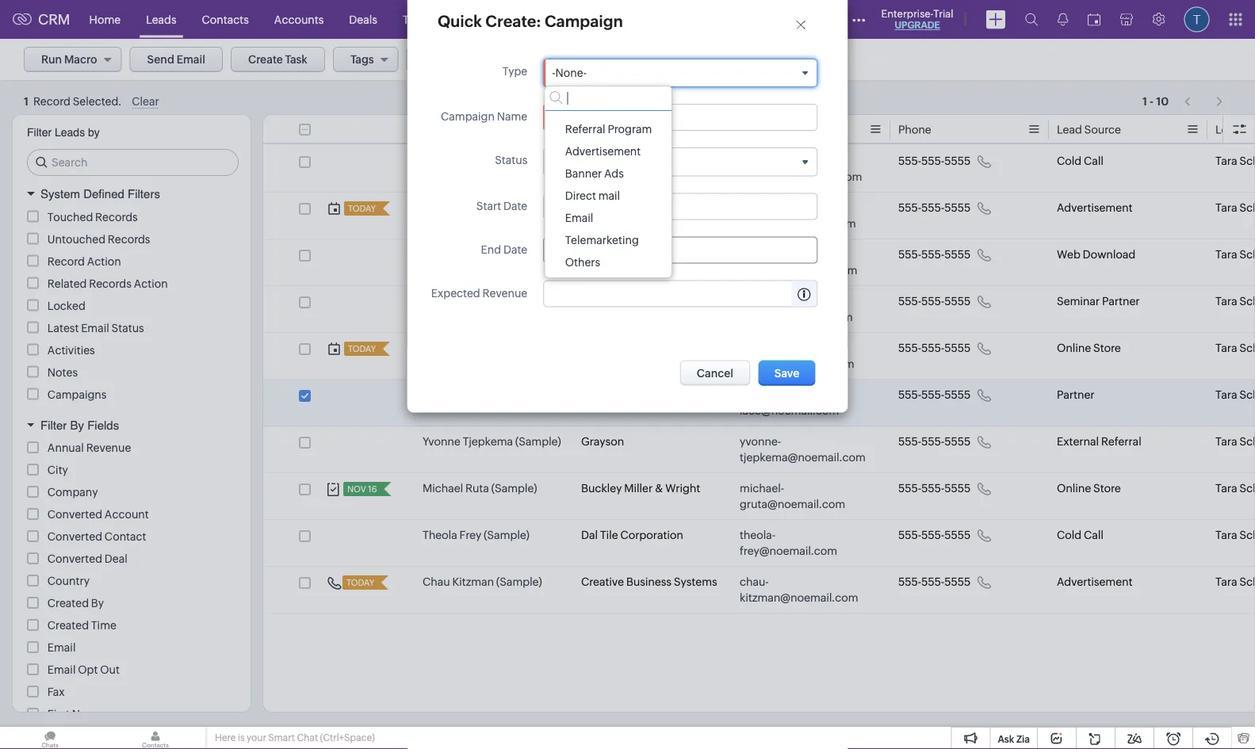 Task type: locate. For each thing, give the bounding box(es) containing it.
- inside field
[[552, 67, 556, 79]]

wright
[[666, 482, 701, 495]]

1 vertical spatial date
[[504, 243, 528, 256]]

michael- gruta@noemail.com
[[740, 482, 846, 511]]

1 1 - 10 from the top
[[1143, 92, 1169, 104]]

status up start date
[[495, 154, 528, 167]]

locked
[[47, 299, 86, 312]]

1 tara sch from the top
[[1216, 155, 1256, 167]]

1 vertical spatial filter
[[40, 418, 67, 432]]

2 store from the top
[[1094, 482, 1121, 495]]

1 vertical spatial company
[[47, 486, 98, 499]]

call for christopher- maclead@noemail.com
[[1084, 155, 1104, 167]]

revenue for expected revenue
[[483, 287, 528, 299]]

company down city at the left of page
[[47, 486, 98, 499]]

1 5555 from the top
[[945, 155, 971, 167]]

here is your smart chat (ctrl+space)
[[215, 733, 375, 744]]

0 vertical spatial today link
[[344, 342, 378, 356]]

1 cold from the top
[[1057, 155, 1082, 167]]

2 navigation from the top
[[1177, 90, 1232, 113]]

filter down record
[[27, 126, 52, 139]]

theola
[[423, 529, 457, 542]]

navigation up lead ow
[[1177, 90, 1232, 113]]

expected
[[431, 287, 480, 299]]

1 call from the top
[[1084, 155, 1104, 167]]

external referral
[[1057, 435, 1142, 448]]

1 horizontal spatial company
[[581, 123, 632, 136]]

8 sch from the top
[[1240, 482, 1256, 495]]

merced@noemail.com
[[740, 264, 858, 277]]

(sample) right start
[[504, 201, 550, 214]]

oh my goodknits inc
[[581, 201, 689, 214]]

calls link
[[444, 0, 494, 38]]

home
[[89, 13, 121, 26]]

0 vertical spatial cold
[[1057, 155, 1082, 167]]

today
[[348, 344, 376, 354], [347, 578, 374, 588]]

referral down "partners"
[[565, 123, 605, 136]]

row group
[[263, 146, 1256, 614]]

1 vertical spatial revenue
[[86, 442, 131, 455]]

1 for 2nd navigation
[[1143, 95, 1148, 107]]

(sample) down christopher
[[423, 171, 469, 183]]

name down campaign
[[450, 123, 481, 136]]

actions
[[1166, 53, 1206, 66]]

campaigns
[[47, 388, 107, 401]]

2 call from the top
[[1084, 529, 1104, 542]]

online store for felix- hirpara@noemail.com
[[1057, 342, 1121, 355]]

email right 'send'
[[177, 53, 205, 66]]

lead up "lead source"
[[1066, 54, 1091, 66]]

printing up the grayson
[[581, 389, 622, 401]]

maclead
[[487, 155, 531, 167]]

sweely
[[452, 295, 489, 308]]

name for campaign name
[[497, 110, 528, 123]]

1 vertical spatial records
[[108, 233, 150, 245]]

date right start
[[504, 199, 528, 212]]

direct
[[565, 190, 596, 202]]

felix- hirpara@noemail.com link
[[740, 340, 867, 372]]

navigation down actions
[[1177, 86, 1232, 109]]

6 tara sch from the top
[[1216, 389, 1256, 401]]

1 vertical spatial today link
[[343, 576, 376, 590]]

online down the external
[[1057, 482, 1092, 495]]

leads up 'send'
[[146, 13, 177, 26]]

2 created from the top
[[47, 619, 89, 632]]

1 vertical spatial by
[[91, 597, 104, 610]]

converted up converted deal
[[47, 531, 102, 543]]

lead
[[1066, 54, 1091, 66], [423, 123, 448, 136], [1057, 123, 1083, 136], [1216, 123, 1241, 136]]

1 horizontal spatial revenue
[[483, 287, 528, 299]]

lead for lead source
[[1057, 123, 1083, 136]]

records down defined
[[95, 211, 138, 223]]

1 mmm d, yyyy
 text field from the top
[[552, 200, 681, 213]]

banner ads
[[565, 168, 624, 180]]

8 tara from the top
[[1216, 482, 1238, 495]]

1 vertical spatial store
[[1094, 482, 1121, 495]]

converted for converted account
[[47, 508, 102, 521]]

date right end on the left top of page
[[504, 243, 528, 256]]

1 - 10
[[1143, 92, 1169, 104], [1143, 95, 1169, 107]]

2 10 from the top
[[1157, 95, 1169, 107]]

1 created from the top
[[47, 597, 89, 610]]

(sample) right sweely
[[491, 295, 537, 308]]

0 vertical spatial filter
[[27, 126, 52, 139]]

(sample) for christopher maclead (sample)
[[423, 171, 469, 183]]

advertisement inside tree
[[565, 145, 641, 158]]

0 vertical spatial created
[[47, 597, 89, 610]]

tjepkema@noemail.com
[[740, 451, 866, 464]]

(sample) right the kitzman
[[496, 576, 542, 589]]

0 horizontal spatial revenue
[[86, 442, 131, 455]]

1 horizontal spatial referral
[[1102, 435, 1142, 448]]

(sample) for carissa kidman (sample)
[[504, 201, 550, 214]]

felix-
[[740, 342, 765, 355]]

1 horizontal spatial leads
[[146, 13, 177, 26]]

converted up country
[[47, 553, 102, 566]]

create
[[248, 53, 283, 66], [1029, 54, 1064, 66]]

kayleigh-
[[740, 389, 787, 401]]

date for start date
[[504, 199, 528, 212]]

1 cold call from the top
[[1057, 155, 1104, 167]]

email down direct
[[565, 212, 593, 225]]

2 555-555-5555 from the top
[[899, 201, 971, 214]]

0 vertical spatial cold call
[[1057, 155, 1104, 167]]

kopy
[[608, 248, 634, 261]]

2 vertical spatial records
[[89, 277, 132, 290]]

0 vertical spatial advertisement
[[565, 145, 641, 158]]

frey
[[460, 529, 482, 542]]

6 555-555-5555 from the top
[[899, 389, 971, 401]]

revenue down fields at the left bottom of the page
[[86, 442, 131, 455]]

0 vertical spatial printing
[[636, 248, 677, 261]]

0 vertical spatial referral
[[565, 123, 605, 136]]

0 vertical spatial action
[[87, 255, 121, 268]]

mmm d, yyyy
 text field for end date
[[552, 244, 681, 257]]

ruta
[[466, 482, 489, 495]]

upgrade
[[895, 20, 940, 31]]

fields
[[87, 418, 119, 432]]

revenue down the end date
[[483, 287, 528, 299]]

created for created by
[[47, 597, 89, 610]]

9 tara sch from the top
[[1216, 529, 1256, 542]]

1 horizontal spatial action
[[134, 277, 168, 290]]

action up related records action
[[87, 255, 121, 268]]

partner up the external
[[1057, 389, 1095, 401]]

2 horizontal spatial name
[[497, 110, 528, 123]]

by for filter
[[70, 418, 84, 432]]

none-
[[556, 67, 587, 79]]

external
[[1057, 435, 1099, 448]]

lead down campaign
[[423, 123, 448, 136]]

2 online store from the top
[[1057, 482, 1121, 495]]

records down record action
[[89, 277, 132, 290]]

filter for filter leads by
[[27, 126, 52, 139]]

company down "partners"
[[581, 123, 632, 136]]

1 vertical spatial leads
[[55, 126, 85, 139]]

name right first
[[72, 708, 103, 721]]

1 horizontal spatial partner
[[1103, 295, 1140, 308]]

city
[[47, 464, 68, 477]]

online down seminar at right top
[[1057, 342, 1092, 355]]

1 date from the top
[[504, 199, 528, 212]]

deal
[[105, 553, 128, 566]]

by inside filter by fields dropdown button
[[70, 418, 84, 432]]

lead left source
[[1057, 123, 1083, 136]]

leads left by
[[55, 126, 85, 139]]

online store down external referral at the right of the page
[[1057, 482, 1121, 495]]

send
[[147, 53, 174, 66]]

store for felix- hirpara@noemail.com
[[1094, 342, 1121, 355]]

chau-
[[740, 576, 769, 589]]

records for untouched
[[108, 233, 150, 245]]

None submit
[[759, 360, 816, 386]]

1 horizontal spatial by
[[91, 597, 104, 610]]

rangoni of florence
[[581, 155, 687, 167]]

2 online from the top
[[1057, 482, 1092, 495]]

(sample) right frey
[[484, 529, 530, 542]]

3 converted from the top
[[47, 553, 102, 566]]

(sample) right 'ruta'
[[492, 482, 537, 495]]

yvonne
[[423, 435, 461, 448]]

email up christopher-
[[740, 123, 768, 136]]

0 vertical spatial partner
[[1103, 295, 1140, 308]]

create inside button
[[1029, 54, 1064, 66]]

1 - 10 for 2nd navigation
[[1143, 95, 1169, 107]]

1 vertical spatial online store
[[1057, 482, 1121, 495]]

0 vertical spatial online store
[[1057, 342, 1121, 355]]

advertisement for chau- kitzman@noemail.com
[[1057, 576, 1133, 589]]

navigation
[[1177, 86, 1232, 109], [1177, 90, 1232, 113]]

tresa sweely (sample) link
[[423, 293, 537, 309]]

created down created by
[[47, 619, 89, 632]]

1 10 from the top
[[1157, 92, 1169, 104]]

1 sch from the top
[[1240, 155, 1256, 167]]

partner right seminar at right top
[[1103, 295, 1140, 308]]

store down external referral at the right of the page
[[1094, 482, 1121, 495]]

0 vertical spatial call
[[1084, 155, 1104, 167]]

cold call for christopher- maclead@noemail.com
[[1057, 155, 1104, 167]]

lead for lead name
[[423, 123, 448, 136]]

2 cold call from the top
[[1057, 529, 1104, 542]]

name up maclead
[[497, 110, 528, 123]]

2 converted from the top
[[47, 531, 102, 543]]

9 tara from the top
[[1216, 529, 1238, 542]]

online for felix- hirpara@noemail.com
[[1057, 342, 1092, 355]]

name for lead name
[[450, 123, 481, 136]]

expected revenue
[[431, 287, 528, 299]]

2 vertical spatial converted
[[47, 553, 102, 566]]

1 vertical spatial referral
[[1102, 435, 1142, 448]]

4 tara sch from the top
[[1216, 295, 1256, 308]]

1 vertical spatial online
[[1057, 482, 1092, 495]]

by
[[70, 418, 84, 432], [91, 597, 104, 610]]

1 online from the top
[[1057, 342, 1092, 355]]

2 cold from the top
[[1057, 529, 1082, 542]]

today link for felix-
[[344, 342, 378, 356]]

0 vertical spatial mmm d, yyyy
 text field
[[552, 200, 681, 213]]

2 date from the top
[[504, 243, 528, 256]]

1 create from the left
[[248, 53, 283, 66]]

goodknits
[[617, 201, 671, 214]]

1 horizontal spatial name
[[450, 123, 481, 136]]

today link for chau-
[[343, 576, 376, 590]]

yvonne-
[[740, 435, 781, 448]]

9 555-555-5555 from the top
[[899, 529, 971, 542]]

1 vertical spatial partner
[[1057, 389, 1095, 401]]

record action
[[47, 255, 121, 268]]

task
[[285, 53, 308, 66]]

by up time
[[91, 597, 104, 610]]

1 record selected.
[[24, 95, 122, 108]]

(sample) for michael ruta (sample)
[[492, 482, 537, 495]]

3 tara sch from the top
[[1216, 248, 1256, 261]]

3 555-555-5555 from the top
[[899, 248, 971, 261]]

MMM d, yyyy
 text field
[[552, 200, 681, 213], [552, 244, 681, 257]]

email right latest
[[81, 322, 109, 334]]

-None- field
[[544, 59, 817, 87]]

action down untouched records
[[134, 277, 168, 290]]

type
[[503, 65, 528, 78]]

mmm d, yyyy
 text field for start date
[[552, 200, 681, 213]]

10 tara sch from the top
[[1216, 576, 1256, 589]]

1 vertical spatial mmm d, yyyy
 text field
[[552, 244, 681, 257]]

felix- hirpara@noemail.com
[[740, 342, 855, 370]]

(sample) for yvonne tjepkema (sample)
[[516, 435, 561, 448]]

1 tara from the top
[[1216, 155, 1238, 167]]

10 5555 from the top
[[945, 576, 971, 589]]

5 tara from the top
[[1216, 342, 1238, 355]]

1 vertical spatial action
[[134, 277, 168, 290]]

None text field
[[552, 111, 809, 124], [552, 287, 771, 300], [552, 111, 809, 124], [552, 287, 771, 300]]

lead left ow
[[1216, 123, 1241, 136]]

online store down the seminar partner
[[1057, 342, 1121, 355]]

fax
[[47, 686, 65, 699]]

2 1 - 10 from the top
[[1143, 95, 1169, 107]]

- for 2nd navigation
[[1150, 95, 1154, 107]]

0 vertical spatial revenue
[[483, 287, 528, 299]]

gruta@noemail.com
[[740, 498, 846, 511]]

10 for 2nd navigation from the bottom
[[1157, 92, 1169, 104]]

store down the seminar partner
[[1094, 342, 1121, 355]]

frey@noemail.com
[[740, 545, 838, 558]]

0 horizontal spatial create
[[248, 53, 283, 66]]

filter by fields
[[40, 418, 119, 432]]

others
[[565, 256, 600, 269]]

online store for michael- gruta@noemail.com
[[1057, 482, 1121, 495]]

chau kitzman (sample) link
[[423, 574, 542, 590]]

created
[[47, 597, 89, 610], [47, 619, 89, 632]]

filter up annual
[[40, 418, 67, 432]]

10 555-555-5555 from the top
[[899, 576, 971, 589]]

2 create from the left
[[1029, 54, 1064, 66]]

0 horizontal spatial status
[[112, 322, 144, 334]]

(sample) right tjepkema
[[516, 435, 561, 448]]

2 5555 from the top
[[945, 201, 971, 214]]

carissa- kidman@noemail.com link
[[740, 200, 867, 232]]

name for first name
[[72, 708, 103, 721]]

0 horizontal spatial action
[[87, 255, 121, 268]]

(sample) right merced
[[499, 248, 545, 261]]

revenue
[[483, 287, 528, 299], [86, 442, 131, 455]]

0 vertical spatial date
[[504, 199, 528, 212]]

0 vertical spatial today
[[348, 344, 376, 354]]

filter inside dropdown button
[[40, 418, 67, 432]]

0 horizontal spatial referral
[[565, 123, 605, 136]]

None search field
[[545, 87, 672, 111]]

filter
[[27, 126, 52, 139], [40, 418, 67, 432]]

james-
[[740, 248, 774, 261]]

1 vertical spatial call
[[1084, 529, 1104, 542]]

(sample) inside christopher maclead (sample)
[[423, 171, 469, 183]]

call for theola- frey@noemail.com
[[1084, 529, 1104, 542]]

None button
[[680, 360, 750, 386]]

0 vertical spatial records
[[95, 211, 138, 223]]

1 horizontal spatial status
[[495, 154, 528, 167]]

create inside button
[[248, 53, 283, 66]]

web download
[[1057, 248, 1136, 261]]

1 converted from the top
[[47, 508, 102, 521]]

1 horizontal spatial create
[[1029, 54, 1064, 66]]

0 vertical spatial company
[[581, 123, 632, 136]]

time
[[91, 619, 116, 632]]

kwik kopy printing
[[581, 248, 677, 261]]

revenue for annual revenue
[[86, 442, 131, 455]]

1 online store from the top
[[1057, 342, 1121, 355]]

5 sch from the top
[[1240, 342, 1256, 355]]

converted account
[[47, 508, 149, 521]]

2 vertical spatial advertisement
[[1057, 576, 1133, 589]]

0 vertical spatial online
[[1057, 342, 1092, 355]]

records down touched records
[[108, 233, 150, 245]]

notes
[[47, 366, 78, 379]]

1
[[1143, 92, 1148, 104], [1143, 95, 1148, 107], [24, 95, 29, 108]]

0 vertical spatial by
[[70, 418, 84, 432]]

1 vertical spatial created
[[47, 619, 89, 632]]

untouched records
[[47, 233, 150, 245]]

contacts
[[202, 13, 249, 26]]

dimensions
[[624, 389, 685, 401]]

0 vertical spatial store
[[1094, 342, 1121, 355]]

created down country
[[47, 597, 89, 610]]

tara sch
[[1216, 155, 1256, 167], [1216, 201, 1256, 214], [1216, 248, 1256, 261], [1216, 295, 1256, 308], [1216, 342, 1256, 355], [1216, 389, 1256, 401], [1216, 435, 1256, 448], [1216, 482, 1256, 495], [1216, 529, 1256, 542], [1216, 576, 1256, 589]]

account
[[105, 508, 149, 521]]

by up annual
[[70, 418, 84, 432]]

store
[[1094, 342, 1121, 355], [1094, 482, 1121, 495]]

1 vertical spatial cold call
[[1057, 529, 1104, 542]]

0 vertical spatial converted
[[47, 508, 102, 521]]

referral right the external
[[1102, 435, 1142, 448]]

1 vertical spatial cold
[[1057, 529, 1082, 542]]

converted up converted contact
[[47, 508, 102, 521]]

0 horizontal spatial printing
[[581, 389, 622, 401]]

1 store from the top
[[1094, 342, 1121, 355]]

records for touched
[[95, 211, 138, 223]]

status down related records action
[[112, 322, 144, 334]]

buckley miller & wright
[[581, 482, 701, 495]]

tree
[[545, 96, 672, 278]]

related records action
[[47, 277, 168, 290]]

8 5555 from the top
[[945, 482, 971, 495]]

records for related
[[89, 277, 132, 290]]

1 vertical spatial converted
[[47, 531, 102, 543]]

1 vertical spatial today
[[347, 578, 374, 588]]

- for 2nd navigation from the bottom
[[1150, 92, 1154, 104]]

oh
[[581, 201, 597, 214]]

1 vertical spatial advertisement
[[1057, 201, 1133, 214]]

0 horizontal spatial partner
[[1057, 389, 1095, 401]]

2 mmm d, yyyy
 text field from the top
[[552, 244, 681, 257]]

carissa
[[423, 201, 460, 214]]

printing right the kopy
[[636, 248, 677, 261]]

today for chau-
[[347, 578, 374, 588]]

0 horizontal spatial name
[[72, 708, 103, 721]]

None field
[[544, 148, 817, 176]]

crm link
[[13, 11, 70, 28]]

0 horizontal spatial by
[[70, 418, 84, 432]]

defined
[[83, 187, 124, 201]]



Task type: vqa. For each thing, say whether or not it's contained in the screenshot.
create task on the top left of the page
yes



Task type: describe. For each thing, give the bounding box(es) containing it.
8 tara sch from the top
[[1216, 482, 1256, 495]]

christopher
[[423, 155, 485, 167]]

1 navigation from the top
[[1177, 86, 1232, 109]]

6 tara from the top
[[1216, 389, 1238, 401]]

christopher- maclead@noemail.com link
[[740, 153, 867, 185]]

james- merced@noemail.com link
[[740, 247, 867, 278]]

selected.
[[73, 95, 122, 108]]

1 horizontal spatial printing
[[636, 248, 677, 261]]

tresa- sweely@noemail.com
[[740, 295, 853, 324]]

advertisement for carissa- kidman@noemail.com
[[1057, 201, 1133, 214]]

store for michael- gruta@noemail.com
[[1094, 482, 1121, 495]]

2 sch from the top
[[1240, 201, 1256, 214]]

1 vertical spatial printing
[[581, 389, 622, 401]]

start
[[477, 199, 501, 212]]

contact
[[105, 531, 146, 543]]

activities
[[47, 344, 95, 357]]

yvonne- tjepkema@noemail.com link
[[740, 434, 867, 466]]

carissa- kidman@noemail.com
[[740, 201, 856, 230]]

filter by fields button
[[13, 411, 251, 439]]

1 for 2nd navigation from the bottom
[[1143, 92, 1148, 104]]

5 555-555-5555 from the top
[[899, 342, 971, 355]]

create lead
[[1029, 54, 1091, 66]]

cold for christopher- maclead@noemail.com
[[1057, 155, 1082, 167]]

6 5555 from the top
[[945, 389, 971, 401]]

grayson
[[581, 435, 624, 448]]

enterprise-trial upgrade
[[882, 8, 954, 31]]

morlong associates
[[581, 295, 683, 308]]

converted for converted contact
[[47, 531, 102, 543]]

0 horizontal spatial leads
[[55, 126, 85, 139]]

0 vertical spatial status
[[495, 154, 528, 167]]

tags
[[350, 53, 374, 66]]

2 tara sch from the top
[[1216, 201, 1256, 214]]

7 555-555-5555 from the top
[[899, 435, 971, 448]]

filters
[[128, 187, 160, 201]]

6 sch from the top
[[1240, 389, 1256, 401]]

email inside tree
[[565, 212, 593, 225]]

cold call for theola- frey@noemail.com
[[1057, 529, 1104, 542]]

referral program
[[565, 123, 652, 136]]

kayleigh- lace@noemail.com
[[740, 389, 839, 417]]

leads link
[[133, 0, 189, 38]]

kidman@noemail.com
[[740, 217, 856, 230]]

created time
[[47, 619, 116, 632]]

0 vertical spatial leads
[[146, 13, 177, 26]]

filter leads by
[[27, 126, 100, 139]]

(sample) for theola frey (sample)
[[484, 529, 530, 542]]

michael- gruta@noemail.com link
[[740, 481, 867, 512]]

christopher- maclead@noemail.com
[[740, 155, 863, 183]]

lead ow
[[1216, 123, 1256, 136]]

christopher-
[[740, 155, 803, 167]]

&
[[655, 482, 663, 495]]

partners
[[565, 101, 608, 114]]

ow
[[1243, 123, 1256, 136]]

record
[[47, 255, 85, 268]]

1 555-555-5555 from the top
[[899, 155, 971, 167]]

row group containing christopher maclead (sample)
[[263, 146, 1256, 614]]

converted for converted deal
[[47, 553, 102, 566]]

program
[[608, 123, 652, 136]]

(sample) for chau kitzman (sample)
[[496, 576, 542, 589]]

lead inside button
[[1066, 54, 1091, 66]]

opt
[[78, 664, 98, 677]]

cold for theola- frey@noemail.com
[[1057, 529, 1082, 542]]

chau
[[423, 576, 450, 589]]

0 horizontal spatial company
[[47, 486, 98, 499]]

related
[[47, 277, 87, 290]]

touched records
[[47, 211, 138, 223]]

Search text field
[[28, 150, 238, 175]]

lead name
[[423, 123, 481, 136]]

yvonne tjepkema (sample) link
[[423, 434, 561, 450]]

3 5555 from the top
[[945, 248, 971, 261]]

email opt out
[[47, 664, 120, 677]]

start date
[[477, 199, 528, 212]]

online for michael- gruta@noemail.com
[[1057, 482, 1092, 495]]

corporation
[[621, 529, 684, 542]]

10 sch from the top
[[1240, 576, 1256, 589]]

create for create lead
[[1029, 54, 1064, 66]]

theola- frey@noemail.com link
[[740, 527, 867, 559]]

today for felix-
[[348, 344, 376, 354]]

7 tara from the top
[[1216, 435, 1238, 448]]

run
[[41, 53, 62, 66]]

4 5555 from the top
[[945, 295, 971, 308]]

referral inside tree
[[565, 123, 605, 136]]

referral inside row group
[[1102, 435, 1142, 448]]

1 - 10 for 2nd navigation from the bottom
[[1143, 92, 1169, 104]]

3 tara from the top
[[1216, 248, 1238, 261]]

meetings link
[[494, 0, 567, 38]]

9 5555 from the top
[[945, 529, 971, 542]]

dal tile corporation
[[581, 529, 684, 542]]

end
[[481, 243, 501, 256]]

1 vertical spatial status
[[112, 322, 144, 334]]

(sample) for james merced (sample)
[[499, 248, 545, 261]]

date for end date
[[504, 243, 528, 256]]

quick
[[438, 12, 482, 30]]

-none-
[[552, 67, 587, 79]]

create task
[[248, 53, 308, 66]]

7 5555 from the top
[[945, 435, 971, 448]]

meetings
[[507, 13, 555, 26]]

4 sch from the top
[[1240, 295, 1256, 308]]

yvonne tjepkema (sample)
[[423, 435, 561, 448]]

8 555-555-5555 from the top
[[899, 482, 971, 495]]

email inside button
[[177, 53, 205, 66]]

web
[[1057, 248, 1081, 261]]

chat
[[297, 733, 318, 744]]

country
[[47, 575, 90, 588]]

james merced (sample)
[[423, 248, 545, 261]]

here
[[215, 733, 236, 744]]

lead for lead ow
[[1216, 123, 1241, 136]]

michael
[[423, 482, 463, 495]]

created for created time
[[47, 619, 89, 632]]

download
[[1083, 248, 1136, 261]]

system
[[40, 187, 80, 201]]

deals
[[349, 13, 377, 26]]

contacts image
[[105, 727, 205, 750]]

lace@noemail.com
[[740, 405, 839, 417]]

7 sch from the top
[[1240, 435, 1256, 448]]

creative business systems
[[581, 576, 718, 589]]

(sample) for tresa sweely (sample)
[[491, 295, 537, 308]]

filter for filter by fields
[[40, 418, 67, 432]]

tile
[[600, 529, 618, 542]]

tresa
[[423, 295, 450, 308]]

email up fax
[[47, 664, 76, 677]]

9 sch from the top
[[1240, 529, 1256, 542]]

telemarketing
[[565, 234, 639, 247]]

accounts link
[[262, 0, 337, 38]]

contacts link
[[189, 0, 262, 38]]

macro
[[64, 53, 97, 66]]

4 tara from the top
[[1216, 295, 1238, 308]]

create for create task
[[248, 53, 283, 66]]

morlong
[[581, 295, 625, 308]]

ask
[[998, 734, 1015, 745]]

mail
[[598, 190, 620, 202]]

source
[[1085, 123, 1122, 136]]

banner
[[565, 168, 602, 180]]

2 tara from the top
[[1216, 201, 1238, 214]]

inc
[[673, 201, 689, 214]]

theola-
[[740, 529, 776, 542]]

5 5555 from the top
[[945, 342, 971, 355]]

trial
[[934, 8, 954, 19]]

7 tara sch from the top
[[1216, 435, 1256, 448]]

3 sch from the top
[[1240, 248, 1256, 261]]

4 555-555-5555 from the top
[[899, 295, 971, 308]]

yvonne- tjepkema@noemail.com
[[740, 435, 866, 464]]

associates
[[628, 295, 683, 308]]

10 for 2nd navigation
[[1157, 95, 1169, 107]]

reports
[[580, 13, 620, 26]]

first
[[47, 708, 70, 721]]

5 tara sch from the top
[[1216, 342, 1256, 355]]

chats image
[[0, 727, 100, 750]]

kayleigh- lace@noemail.com link
[[740, 387, 867, 419]]

10 tara from the top
[[1216, 576, 1238, 589]]

ask zia
[[998, 734, 1030, 745]]

by for created
[[91, 597, 104, 610]]

tree containing partners
[[545, 96, 672, 278]]

email down created time
[[47, 642, 76, 654]]



